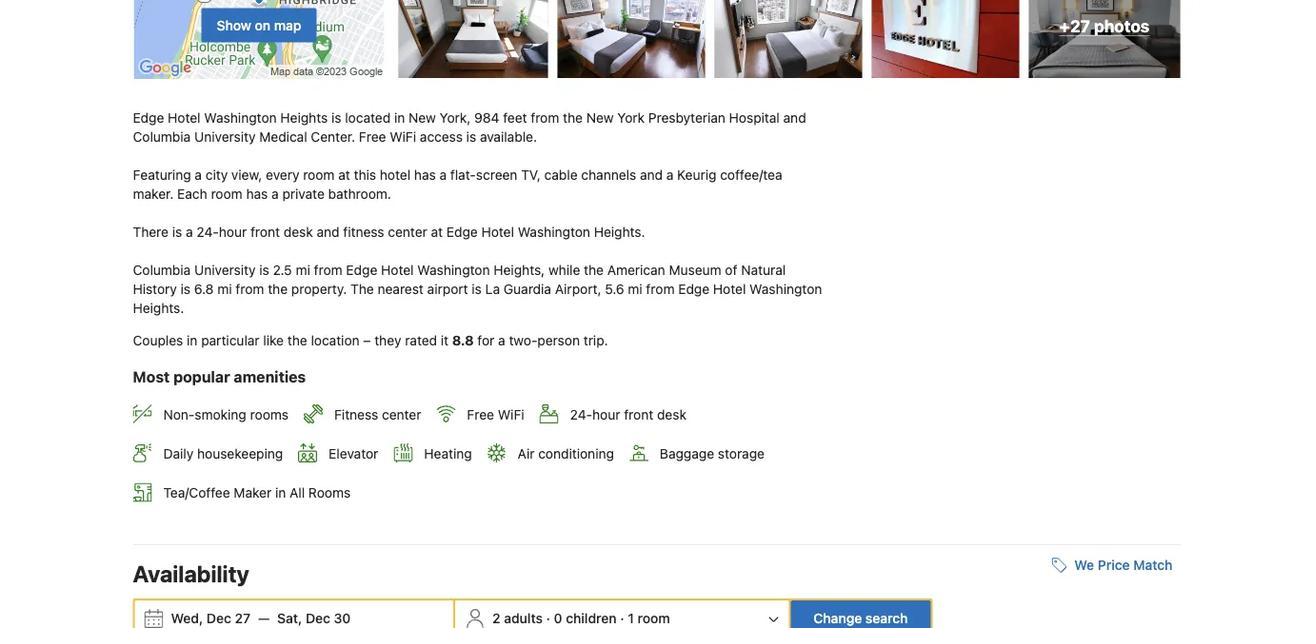 Task type: locate. For each thing, give the bounding box(es) containing it.
24- down each
[[197, 224, 219, 240]]

1 vertical spatial columbia
[[133, 263, 191, 278]]

center
[[388, 224, 428, 240], [382, 407, 422, 422]]

center inside edge hotel washington heights is located in new york, 984 feet from the new york presbyterian hospital and columbia university medical center. free wifi access is available. featuring a city view, every room at this hotel has a flat-screen tv, cable channels and a keurig coffee/tea maker. each room has a private bathroom. there is a 24-hour front desk and fitness center at edge hotel washington heights. columbia university is 2.5 mi from edge hotel washington heights, while the american museum of natural history is 6.8 mi from the property. the nearest airport is la guardia airport, 5.6 mi from edge hotel washington heights.
[[388, 224, 428, 240]]

from up property.
[[314, 263, 343, 278]]

1 horizontal spatial desk
[[657, 407, 687, 422]]

1 vertical spatial center
[[382, 407, 422, 422]]

mi
[[296, 263, 310, 278], [217, 282, 232, 297], [628, 282, 643, 297]]

elevator
[[329, 446, 379, 462]]

1 horizontal spatial 24-
[[570, 407, 593, 422]]

27
[[235, 611, 251, 627]]

0 horizontal spatial heights.
[[133, 301, 184, 316]]

popular
[[174, 368, 230, 386]]

0 vertical spatial center
[[388, 224, 428, 240]]

new left york
[[587, 110, 614, 126]]

heights. up american
[[594, 224, 646, 240]]

1 horizontal spatial at
[[431, 224, 443, 240]]

located
[[345, 110, 391, 126]]

new
[[409, 110, 436, 126], [587, 110, 614, 126]]

0 vertical spatial in
[[394, 110, 405, 126]]

front
[[251, 224, 280, 240], [624, 407, 654, 422]]

at
[[338, 167, 350, 183], [431, 224, 443, 240]]

1 horizontal spatial free
[[467, 407, 494, 422]]

room inside 2 adults · 0 children · 1 room button
[[638, 611, 670, 627]]

tv,
[[521, 167, 541, 183]]

1 horizontal spatial hour
[[593, 407, 621, 422]]

0 horizontal spatial ·
[[547, 611, 551, 627]]

daily housekeeping
[[163, 446, 283, 462]]

front inside edge hotel washington heights is located in new york, 984 feet from the new york presbyterian hospital and columbia university medical center. free wifi access is available. featuring a city view, every room at this hotel has a flat-screen tv, cable channels and a keurig coffee/tea maker. each room has a private bathroom. there is a 24-hour front desk and fitness center at edge hotel washington heights. columbia university is 2.5 mi from edge hotel washington heights, while the american museum of natural history is 6.8 mi from the property. the nearest airport is la guardia airport, 5.6 mi from edge hotel washington heights.
[[251, 224, 280, 240]]

1 vertical spatial at
[[431, 224, 443, 240]]

center right 'fitness'
[[382, 407, 422, 422]]

room right the "1"
[[638, 611, 670, 627]]

it
[[441, 333, 449, 349]]

wifi
[[390, 129, 416, 145], [498, 407, 525, 422]]

available.
[[480, 129, 537, 145]]

wifi left access
[[390, 129, 416, 145]]

1 university from the top
[[194, 129, 256, 145]]

1
[[628, 611, 634, 627]]

0 horizontal spatial desk
[[284, 224, 313, 240]]

university up 6.8
[[194, 263, 256, 278]]

rooms
[[309, 485, 351, 501]]

0 horizontal spatial at
[[338, 167, 350, 183]]

from down american
[[646, 282, 675, 297]]

and right channels
[[640, 167, 663, 183]]

mi right 2.5
[[296, 263, 310, 278]]

air
[[518, 446, 535, 462]]

0 vertical spatial front
[[251, 224, 280, 240]]

heights
[[280, 110, 328, 126]]

in
[[394, 110, 405, 126], [187, 333, 198, 349], [275, 485, 286, 501]]

search
[[866, 611, 908, 627]]

· left 0 at left
[[547, 611, 551, 627]]

non-
[[163, 407, 195, 422]]

history
[[133, 282, 177, 297]]

the
[[351, 282, 374, 297]]

coffee/tea
[[720, 167, 783, 183]]

heights. down history on the left top
[[133, 301, 184, 316]]

columbia up featuring
[[133, 129, 191, 145]]

free down located
[[359, 129, 386, 145]]

0 horizontal spatial wifi
[[390, 129, 416, 145]]

0 horizontal spatial mi
[[217, 282, 232, 297]]

1 horizontal spatial room
[[303, 167, 335, 183]]

0 vertical spatial room
[[303, 167, 335, 183]]

0 vertical spatial free
[[359, 129, 386, 145]]

1 vertical spatial hour
[[593, 407, 621, 422]]

property.
[[291, 282, 347, 297]]

most popular amenities
[[133, 368, 306, 386]]

desk up baggage
[[657, 407, 687, 422]]

1 horizontal spatial mi
[[296, 263, 310, 278]]

edge up featuring
[[133, 110, 164, 126]]

2 horizontal spatial and
[[784, 110, 807, 126]]

heating
[[424, 446, 472, 462]]

1 horizontal spatial heights.
[[594, 224, 646, 240]]

1 vertical spatial room
[[211, 186, 243, 202]]

we
[[1075, 558, 1095, 574]]

2 vertical spatial room
[[638, 611, 670, 627]]

like
[[263, 333, 284, 349]]

smoking
[[195, 407, 247, 422]]

is down 984
[[467, 129, 477, 145]]

a
[[195, 167, 202, 183], [440, 167, 447, 183], [667, 167, 674, 183], [272, 186, 279, 202], [186, 224, 193, 240], [498, 333, 506, 349]]

conditioning
[[539, 446, 614, 462]]

in inside edge hotel washington heights is located in new york, 984 feet from the new york presbyterian hospital and columbia university medical center. free wifi access is available. featuring a city view, every room at this hotel has a flat-screen tv, cable channels and a keurig coffee/tea maker. each room has a private bathroom. there is a 24-hour front desk and fitness center at edge hotel washington heights. columbia university is 2.5 mi from edge hotel washington heights, while the american museum of natural history is 6.8 mi from the property. the nearest airport is la guardia airport, 5.6 mi from edge hotel washington heights.
[[394, 110, 405, 126]]

0 vertical spatial 24-
[[197, 224, 219, 240]]

0 vertical spatial desk
[[284, 224, 313, 240]]

is left 2.5
[[259, 263, 269, 278]]

2 horizontal spatial room
[[638, 611, 670, 627]]

keurig
[[678, 167, 717, 183]]

free up heating on the left of the page
[[467, 407, 494, 422]]

0 vertical spatial university
[[194, 129, 256, 145]]

in right couples in the bottom of the page
[[187, 333, 198, 349]]

airport,
[[555, 282, 602, 297]]

0 vertical spatial hour
[[219, 224, 247, 240]]

has down view,
[[246, 186, 268, 202]]

0 horizontal spatial and
[[317, 224, 340, 240]]

guardia
[[504, 282, 552, 297]]

–
[[363, 333, 371, 349]]

heights,
[[494, 263, 545, 278]]

1 vertical spatial free
[[467, 407, 494, 422]]

a down the every
[[272, 186, 279, 202]]

dec
[[207, 611, 231, 627], [306, 611, 331, 627]]

has right hotel
[[414, 167, 436, 183]]

24- up conditioning
[[570, 407, 593, 422]]

university up city
[[194, 129, 256, 145]]

0 horizontal spatial dec
[[207, 611, 231, 627]]

0 vertical spatial heights.
[[594, 224, 646, 240]]

columbia
[[133, 129, 191, 145], [133, 263, 191, 278]]

0 horizontal spatial free
[[359, 129, 386, 145]]

2 horizontal spatial in
[[394, 110, 405, 126]]

0 horizontal spatial front
[[251, 224, 280, 240]]

1 vertical spatial wifi
[[498, 407, 525, 422]]

hotel up the heights,
[[482, 224, 514, 240]]

·
[[547, 611, 551, 627], [621, 611, 625, 627]]

1 horizontal spatial front
[[624, 407, 654, 422]]

desk down private
[[284, 224, 313, 240]]

at left this
[[338, 167, 350, 183]]

1 horizontal spatial ·
[[621, 611, 625, 627]]

0 vertical spatial wifi
[[390, 129, 416, 145]]

amenities
[[234, 368, 306, 386]]

and right hospital
[[784, 110, 807, 126]]

fitness center
[[334, 407, 422, 422]]

for
[[478, 333, 495, 349]]

photos
[[1095, 16, 1150, 35]]

dec left 27
[[207, 611, 231, 627]]

the right like
[[288, 333, 307, 349]]

1 vertical spatial and
[[640, 167, 663, 183]]

mi down american
[[628, 282, 643, 297]]

0 horizontal spatial hour
[[219, 224, 247, 240]]

center right fitness
[[388, 224, 428, 240]]

—
[[258, 611, 270, 627]]

2 · from the left
[[621, 611, 625, 627]]

baggage
[[660, 446, 715, 462]]

the right feet
[[563, 110, 583, 126]]

washington up the airport
[[418, 263, 490, 278]]

+27 photos
[[1060, 16, 1150, 35]]

hour down view,
[[219, 224, 247, 240]]

mi right 6.8
[[217, 282, 232, 297]]

la
[[486, 282, 500, 297]]

change search button
[[791, 601, 931, 629]]

sat, dec 30 button
[[270, 602, 359, 629]]

1 horizontal spatial and
[[640, 167, 663, 183]]

2 vertical spatial and
[[317, 224, 340, 240]]

0 horizontal spatial has
[[246, 186, 268, 202]]

· left the "1"
[[621, 611, 625, 627]]

1 horizontal spatial in
[[275, 485, 286, 501]]

heights.
[[594, 224, 646, 240], [133, 301, 184, 316]]

from right feet
[[531, 110, 560, 126]]

1 horizontal spatial new
[[587, 110, 614, 126]]

0 horizontal spatial in
[[187, 333, 198, 349]]

university
[[194, 129, 256, 145], [194, 263, 256, 278]]

change
[[814, 611, 862, 627]]

is
[[332, 110, 342, 126], [467, 129, 477, 145], [172, 224, 182, 240], [259, 263, 269, 278], [181, 282, 191, 297], [472, 282, 482, 297]]

1 vertical spatial has
[[246, 186, 268, 202]]

washington up medical
[[204, 110, 277, 126]]

edge down museum
[[679, 282, 710, 297]]

edge down flat-
[[447, 224, 478, 240]]

1 · from the left
[[547, 611, 551, 627]]

0 horizontal spatial room
[[211, 186, 243, 202]]

1 horizontal spatial dec
[[306, 611, 331, 627]]

wed, dec 27 button
[[163, 602, 258, 629]]

hour up conditioning
[[593, 407, 621, 422]]

at up the airport
[[431, 224, 443, 240]]

1 vertical spatial university
[[194, 263, 256, 278]]

washington down the natural
[[750, 282, 823, 297]]

map
[[274, 17, 301, 33]]

desk
[[284, 224, 313, 240], [657, 407, 687, 422]]

in right located
[[394, 110, 405, 126]]

cable
[[545, 167, 578, 183]]

+27 photos link
[[1029, 0, 1181, 78]]

room up private
[[303, 167, 335, 183]]

wifi up air
[[498, 407, 525, 422]]

match
[[1134, 558, 1173, 574]]

and left fitness
[[317, 224, 340, 240]]

0 vertical spatial columbia
[[133, 129, 191, 145]]

2 university from the top
[[194, 263, 256, 278]]

new up access
[[409, 110, 436, 126]]

change search
[[814, 611, 908, 627]]

there
[[133, 224, 169, 240]]

columbia up history on the left top
[[133, 263, 191, 278]]

presbyterian
[[649, 110, 726, 126]]

museum
[[669, 263, 722, 278]]

show on map button
[[133, 0, 385, 80], [202, 8, 317, 42]]

hotel down of
[[714, 282, 746, 297]]

0 horizontal spatial new
[[409, 110, 436, 126]]

in left all
[[275, 485, 286, 501]]

washington
[[204, 110, 277, 126], [518, 224, 591, 240], [418, 263, 490, 278], [750, 282, 823, 297]]

0 vertical spatial and
[[784, 110, 807, 126]]

0 horizontal spatial 24-
[[197, 224, 219, 240]]

1 horizontal spatial has
[[414, 167, 436, 183]]

hotel
[[168, 110, 201, 126], [482, 224, 514, 240], [381, 263, 414, 278], [714, 282, 746, 297]]

housekeeping
[[197, 446, 283, 462]]

washington up "while"
[[518, 224, 591, 240]]

1 horizontal spatial wifi
[[498, 407, 525, 422]]

2
[[493, 611, 501, 627]]

a right for
[[498, 333, 506, 349]]

dec left '30'
[[306, 611, 331, 627]]

room down city
[[211, 186, 243, 202]]

is right there
[[172, 224, 182, 240]]



Task type: vqa. For each thing, say whether or not it's contained in the screenshot.
THE DEC
yes



Task type: describe. For each thing, give the bounding box(es) containing it.
medical
[[259, 129, 307, 145]]

is left la
[[472, 282, 482, 297]]

york,
[[440, 110, 471, 126]]

while
[[549, 263, 581, 278]]

a left flat-
[[440, 167, 447, 183]]

2 adults · 0 children · 1 room
[[493, 611, 670, 627]]

2 new from the left
[[587, 110, 614, 126]]

show
[[217, 17, 251, 33]]

nearest
[[378, 282, 424, 297]]

hotel
[[380, 167, 411, 183]]

most
[[133, 368, 170, 386]]

a left city
[[195, 167, 202, 183]]

24- inside edge hotel washington heights is located in new york, 984 feet from the new york presbyterian hospital and columbia university medical center. free wifi access is available. featuring a city view, every room at this hotel has a flat-screen tv, cable channels and a keurig coffee/tea maker. each room has a private bathroom. there is a 24-hour front desk and fitness center at edge hotel washington heights. columbia university is 2.5 mi from edge hotel washington heights, while the american museum of natural history is 6.8 mi from the property. the nearest airport is la guardia airport, 5.6 mi from edge hotel washington heights.
[[197, 224, 219, 240]]

non-smoking rooms
[[163, 407, 289, 422]]

0 vertical spatial at
[[338, 167, 350, 183]]

price
[[1098, 558, 1131, 574]]

availability
[[133, 561, 249, 588]]

1 columbia from the top
[[133, 129, 191, 145]]

0 vertical spatial has
[[414, 167, 436, 183]]

maker.
[[133, 186, 174, 202]]

fitness
[[334, 407, 378, 422]]

from right 6.8
[[236, 282, 264, 297]]

0
[[554, 611, 563, 627]]

rooms
[[250, 407, 289, 422]]

private
[[282, 186, 325, 202]]

free inside edge hotel washington heights is located in new york, 984 feet from the new york presbyterian hospital and columbia university medical center. free wifi access is available. featuring a city view, every room at this hotel has a flat-screen tv, cable channels and a keurig coffee/tea maker. each room has a private bathroom. there is a 24-hour front desk and fitness center at edge hotel washington heights. columbia university is 2.5 mi from edge hotel washington heights, while the american museum of natural history is 6.8 mi from the property. the nearest airport is la guardia airport, 5.6 mi from edge hotel washington heights.
[[359, 129, 386, 145]]

30
[[334, 611, 351, 627]]

1 vertical spatial desk
[[657, 407, 687, 422]]

screen
[[476, 167, 518, 183]]

the down 2.5
[[268, 282, 288, 297]]

channels
[[582, 167, 637, 183]]

children
[[566, 611, 617, 627]]

this
[[354, 167, 376, 183]]

airport
[[427, 282, 468, 297]]

5.6
[[605, 282, 625, 297]]

wifi inside edge hotel washington heights is located in new york, 984 feet from the new york presbyterian hospital and columbia university medical center. free wifi access is available. featuring a city view, every room at this hotel has a flat-screen tv, cable channels and a keurig coffee/tea maker. each room has a private bathroom. there is a 24-hour front desk and fitness center at edge hotel washington heights. columbia university is 2.5 mi from edge hotel washington heights, while the american museum of natural history is 6.8 mi from the property. the nearest airport is la guardia airport, 5.6 mi from edge hotel washington heights.
[[390, 129, 416, 145]]

access
[[420, 129, 463, 145]]

american
[[608, 263, 666, 278]]

1 vertical spatial in
[[187, 333, 198, 349]]

particular
[[201, 333, 260, 349]]

1 dec from the left
[[207, 611, 231, 627]]

location
[[311, 333, 360, 349]]

2 dec from the left
[[306, 611, 331, 627]]

featuring
[[133, 167, 191, 183]]

storage
[[718, 446, 765, 462]]

couples in particular like the location – they rated it 8.8 for a two-person trip.
[[133, 333, 608, 349]]

a down each
[[186, 224, 193, 240]]

tea/coffee maker in all rooms
[[163, 485, 351, 501]]

24-hour front desk
[[570, 407, 687, 422]]

couples
[[133, 333, 183, 349]]

wed,
[[171, 611, 203, 627]]

they
[[375, 333, 402, 349]]

wed, dec 27 — sat, dec 30
[[171, 611, 351, 627]]

1 vertical spatial 24-
[[570, 407, 593, 422]]

8.8
[[452, 333, 474, 349]]

york
[[618, 110, 645, 126]]

all
[[290, 485, 305, 501]]

two-
[[509, 333, 538, 349]]

fitness
[[343, 224, 384, 240]]

show on map
[[217, 17, 301, 33]]

+27
[[1060, 16, 1091, 35]]

edge up the
[[346, 263, 378, 278]]

baggage storage
[[660, 446, 765, 462]]

hotel up 'nearest'
[[381, 263, 414, 278]]

each
[[177, 186, 207, 202]]

maker
[[234, 485, 272, 501]]

2.5
[[273, 263, 292, 278]]

edge hotel washington heights is located in new york, 984 feet from the new york presbyterian hospital and columbia university medical center. free wifi access is available. featuring a city view, every room at this hotel has a flat-screen tv, cable channels and a keurig coffee/tea maker. each room has a private bathroom. there is a 24-hour front desk and fitness center at edge hotel washington heights. columbia university is 2.5 mi from edge hotel washington heights, while the american museum of natural history is 6.8 mi from the property. the nearest airport is la guardia airport, 5.6 mi from edge hotel washington heights.
[[133, 110, 826, 316]]

1 vertical spatial front
[[624, 407, 654, 422]]

person
[[538, 333, 580, 349]]

every
[[266, 167, 300, 183]]

1 vertical spatial heights.
[[133, 301, 184, 316]]

of
[[725, 263, 738, 278]]

a left keurig
[[667, 167, 674, 183]]

2 vertical spatial in
[[275, 485, 286, 501]]

flat-
[[451, 167, 476, 183]]

we price match button
[[1044, 549, 1181, 583]]

hour inside edge hotel washington heights is located in new york, 984 feet from the new york presbyterian hospital and columbia university medical center. free wifi access is available. featuring a city view, every room at this hotel has a flat-screen tv, cable channels and a keurig coffee/tea maker. each room has a private bathroom. there is a 24-hour front desk and fitness center at edge hotel washington heights. columbia university is 2.5 mi from edge hotel washington heights, while the american museum of natural history is 6.8 mi from the property. the nearest airport is la guardia airport, 5.6 mi from edge hotel washington heights.
[[219, 224, 247, 240]]

hotel up featuring
[[168, 110, 201, 126]]

desk inside edge hotel washington heights is located in new york, 984 feet from the new york presbyterian hospital and columbia university medical center. free wifi access is available. featuring a city view, every room at this hotel has a flat-screen tv, cable channels and a keurig coffee/tea maker. each room has a private bathroom. there is a 24-hour front desk and fitness center at edge hotel washington heights. columbia university is 2.5 mi from edge hotel washington heights, while the american museum of natural history is 6.8 mi from the property. the nearest airport is la guardia airport, 5.6 mi from edge hotel washington heights.
[[284, 224, 313, 240]]

2 adults · 0 children · 1 room button
[[457, 601, 787, 629]]

2 horizontal spatial mi
[[628, 282, 643, 297]]

the up the airport, in the left top of the page
[[584, 263, 604, 278]]

2 columbia from the top
[[133, 263, 191, 278]]

view,
[[231, 167, 262, 183]]

hospital
[[729, 110, 780, 126]]

bathroom.
[[328, 186, 391, 202]]

free wifi
[[467, 407, 525, 422]]

city
[[206, 167, 228, 183]]

sat,
[[277, 611, 302, 627]]

6.8
[[194, 282, 214, 297]]

1 new from the left
[[409, 110, 436, 126]]

trip.
[[584, 333, 608, 349]]

air conditioning
[[518, 446, 614, 462]]

is up center.
[[332, 110, 342, 126]]

tea/coffee
[[163, 485, 230, 501]]

center.
[[311, 129, 355, 145]]

is left 6.8
[[181, 282, 191, 297]]



